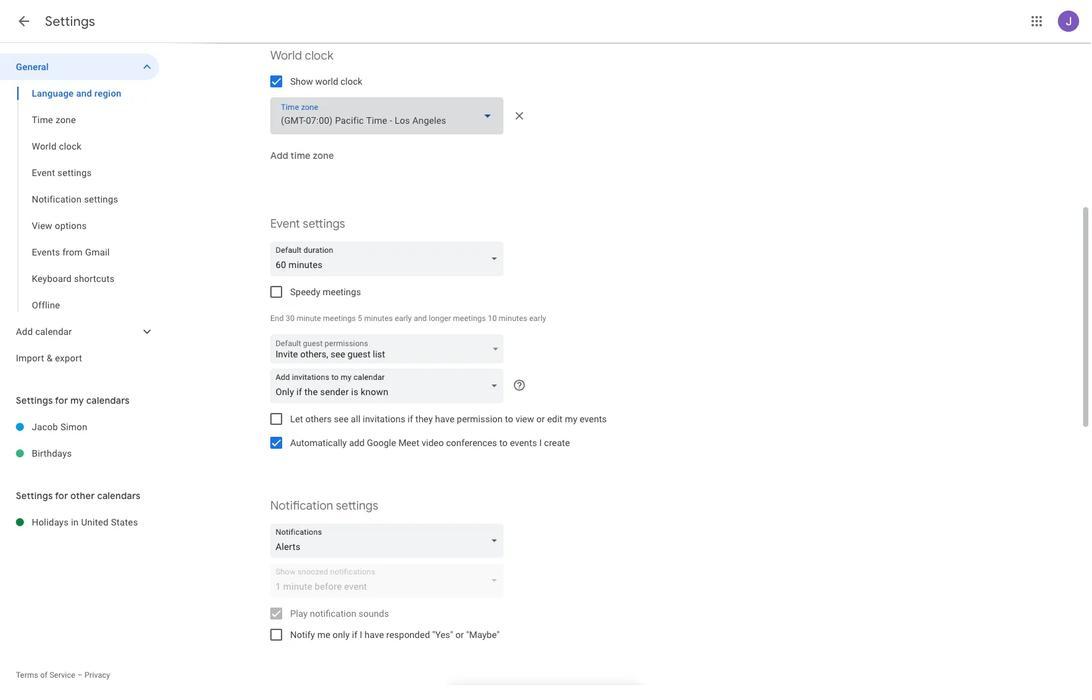 Task type: locate. For each thing, give the bounding box(es) containing it.
1 minutes from the left
[[364, 314, 393, 323]]

0 horizontal spatial notification
[[32, 194, 82, 205]]

guest
[[303, 339, 323, 349], [348, 349, 371, 360]]

0 vertical spatial notification
[[32, 194, 82, 205]]

1 vertical spatial notification
[[270, 499, 333, 514]]

early
[[395, 314, 412, 323], [529, 314, 546, 323]]

1 horizontal spatial guest
[[348, 349, 371, 360]]

add for add time zone
[[270, 150, 288, 162]]

0 vertical spatial calendars
[[86, 395, 130, 407]]

0 horizontal spatial if
[[352, 630, 357, 641]]

longer
[[429, 314, 451, 323]]

0 vertical spatial have
[[435, 414, 455, 425]]

meetings
[[323, 287, 361, 298], [323, 314, 356, 323], [453, 314, 486, 323]]

0 horizontal spatial and
[[76, 88, 92, 99]]

0 horizontal spatial early
[[395, 314, 412, 323]]

0 horizontal spatial have
[[365, 630, 384, 641]]

0 horizontal spatial event
[[32, 168, 55, 178]]

0 horizontal spatial world
[[32, 141, 56, 152]]

1 vertical spatial have
[[365, 630, 384, 641]]

0 vertical spatial or
[[537, 414, 545, 425]]

minutes right 10
[[499, 314, 527, 323]]

automatically
[[290, 438, 347, 449]]

minute
[[297, 314, 321, 323]]

0 vertical spatial for
[[55, 395, 68, 407]]

1 horizontal spatial if
[[408, 414, 413, 425]]

settings for my calendars tree
[[0, 414, 159, 467]]

and inside group
[[76, 88, 92, 99]]

0 vertical spatial add
[[270, 150, 288, 162]]

holidays
[[32, 518, 69, 528]]

1 horizontal spatial minutes
[[499, 314, 527, 323]]

1 vertical spatial world clock
[[32, 141, 82, 152]]

world up the show
[[270, 48, 302, 64]]

5
[[358, 314, 362, 323]]

settings for settings for other calendars
[[16, 490, 53, 502]]

world clock down 'time zone'
[[32, 141, 82, 152]]

1 vertical spatial add
[[16, 327, 33, 337]]

0 horizontal spatial or
[[456, 630, 464, 641]]

event inside group
[[32, 168, 55, 178]]

calendar
[[35, 327, 72, 337]]

edit
[[547, 414, 563, 425]]

holidays in united states
[[32, 518, 138, 528]]

view options
[[32, 221, 87, 231]]

jacob simon tree item
[[0, 414, 159, 441]]

events down view
[[510, 438, 537, 449]]

see left all
[[334, 414, 349, 425]]

settings up holidays
[[16, 490, 53, 502]]

1 horizontal spatial event settings
[[270, 217, 345, 232]]

add time zone button
[[265, 140, 339, 172]]

1 horizontal spatial event
[[270, 217, 300, 232]]

2 for from the top
[[55, 490, 68, 502]]

add for add calendar
[[16, 327, 33, 337]]

view
[[32, 221, 52, 231]]

event settings inside group
[[32, 168, 92, 178]]

notification
[[32, 194, 82, 205], [270, 499, 333, 514]]

0 vertical spatial settings
[[45, 13, 95, 30]]

notification up view options
[[32, 194, 82, 205]]

1 vertical spatial event
[[270, 217, 300, 232]]

1 horizontal spatial zone
[[313, 150, 334, 162]]

0 horizontal spatial zone
[[56, 115, 76, 125]]

add
[[349, 438, 365, 449]]

0 vertical spatial event
[[32, 168, 55, 178]]

add left time
[[270, 150, 288, 162]]

world clock inside group
[[32, 141, 82, 152]]

me
[[317, 630, 330, 641]]

in
[[71, 518, 79, 528]]

world down time
[[32, 141, 56, 152]]

i left create
[[539, 438, 542, 449]]

add up import
[[16, 327, 33, 337]]

settings for settings
[[45, 13, 95, 30]]

add
[[270, 150, 288, 162], [16, 327, 33, 337]]

and
[[76, 88, 92, 99], [414, 314, 427, 323]]

zone
[[56, 115, 76, 125], [313, 150, 334, 162]]

1 vertical spatial zone
[[313, 150, 334, 162]]

terms
[[16, 671, 38, 681]]

settings
[[58, 168, 92, 178], [84, 194, 118, 205], [303, 217, 345, 232], [336, 499, 378, 514]]

calendars for settings for other calendars
[[97, 490, 141, 502]]

to
[[505, 414, 513, 425], [499, 438, 508, 449]]

only
[[333, 630, 350, 641]]

1 vertical spatial to
[[499, 438, 508, 449]]

for for other
[[55, 490, 68, 502]]

calendars up "states"
[[97, 490, 141, 502]]

2 vertical spatial settings
[[16, 490, 53, 502]]

1 for from the top
[[55, 395, 68, 407]]

view
[[516, 414, 534, 425]]

settings for other calendars
[[16, 490, 141, 502]]

1 horizontal spatial add
[[270, 150, 288, 162]]

for up jacob simon
[[55, 395, 68, 407]]

add calendar
[[16, 327, 72, 337]]

clock down 'time zone'
[[59, 141, 82, 152]]

and left longer
[[414, 314, 427, 323]]

1 horizontal spatial and
[[414, 314, 427, 323]]

settings for settings for my calendars
[[16, 395, 53, 407]]

end
[[270, 314, 284, 323]]

0 vertical spatial see
[[331, 349, 345, 360]]

2 vertical spatial clock
[[59, 141, 82, 152]]

0 horizontal spatial i
[[360, 630, 362, 641]]

clock right "world"
[[341, 76, 363, 87]]

privacy link
[[84, 671, 110, 681]]

region
[[94, 88, 121, 99]]

notification down automatically
[[270, 499, 333, 514]]

others
[[305, 414, 332, 425]]

they
[[416, 414, 433, 425]]

settings right go back image
[[45, 13, 95, 30]]

time zone
[[32, 115, 76, 125]]

None field
[[270, 97, 504, 135], [270, 242, 509, 276], [270, 369, 509, 404], [270, 524, 509, 559], [270, 97, 504, 135], [270, 242, 509, 276], [270, 369, 509, 404], [270, 524, 509, 559]]

to right conferences
[[499, 438, 508, 449]]

1 vertical spatial notification settings
[[270, 499, 378, 514]]

default
[[276, 339, 301, 349]]

or right "yes"
[[456, 630, 464, 641]]

events
[[580, 414, 607, 425], [510, 438, 537, 449]]

i right the only
[[360, 630, 362, 641]]

settings up jacob at the bottom of page
[[16, 395, 53, 407]]

1 horizontal spatial clock
[[305, 48, 333, 64]]

and left "region"
[[76, 88, 92, 99]]

1 vertical spatial events
[[510, 438, 537, 449]]

1 vertical spatial calendars
[[97, 490, 141, 502]]

conferences
[[446, 438, 497, 449]]

events right edit at bottom right
[[580, 414, 607, 425]]

guest down permissions
[[348, 349, 371, 360]]

0 vertical spatial my
[[70, 395, 84, 407]]

early up invite others, see guest list popup button
[[395, 314, 412, 323]]

play
[[290, 609, 308, 620]]

add inside "tree"
[[16, 327, 33, 337]]

0 vertical spatial and
[[76, 88, 92, 99]]

1 vertical spatial or
[[456, 630, 464, 641]]

0 horizontal spatial clock
[[59, 141, 82, 152]]

have
[[435, 414, 455, 425], [365, 630, 384, 641]]

1 vertical spatial settings
[[16, 395, 53, 407]]

calendars for settings for my calendars
[[86, 395, 130, 407]]

0 vertical spatial notification settings
[[32, 194, 118, 205]]

notification settings down automatically
[[270, 499, 378, 514]]

0 vertical spatial zone
[[56, 115, 76, 125]]

to left view
[[505, 414, 513, 425]]

have right the "they"
[[435, 414, 455, 425]]

notification inside group
[[32, 194, 82, 205]]

i
[[539, 438, 542, 449], [360, 630, 362, 641]]

1 vertical spatial event settings
[[270, 217, 345, 232]]

0 horizontal spatial world clock
[[32, 141, 82, 152]]

2 early from the left
[[529, 314, 546, 323]]

list
[[373, 349, 385, 360]]

0 horizontal spatial minutes
[[364, 314, 393, 323]]

0 vertical spatial clock
[[305, 48, 333, 64]]

offline
[[32, 300, 60, 311]]

group
[[0, 80, 159, 319]]

1 vertical spatial world
[[32, 141, 56, 152]]

event settings
[[32, 168, 92, 178], [270, 217, 345, 232]]

notification settings up options
[[32, 194, 118, 205]]

keyboard
[[32, 274, 72, 284]]

0 vertical spatial world
[[270, 48, 302, 64]]

&
[[47, 353, 53, 364]]

states
[[111, 518, 138, 528]]

clock inside group
[[59, 141, 82, 152]]

guest up others,
[[303, 339, 323, 349]]

tree
[[0, 54, 159, 372]]

or left edit at bottom right
[[537, 414, 545, 425]]

early right 10
[[529, 314, 546, 323]]

1 vertical spatial for
[[55, 490, 68, 502]]

1 horizontal spatial world clock
[[270, 48, 333, 64]]

1 vertical spatial if
[[352, 630, 357, 641]]

if
[[408, 414, 413, 425], [352, 630, 357, 641]]

have down sounds
[[365, 630, 384, 641]]

2 minutes from the left
[[499, 314, 527, 323]]

play notification sounds
[[290, 609, 389, 620]]

1 horizontal spatial events
[[580, 414, 607, 425]]

0 horizontal spatial notification settings
[[32, 194, 118, 205]]

see down permissions
[[331, 349, 345, 360]]

1 horizontal spatial have
[[435, 414, 455, 425]]

service
[[49, 671, 75, 681]]

0 vertical spatial guest
[[303, 339, 323, 349]]

terms of service link
[[16, 671, 75, 681]]

1 vertical spatial my
[[565, 414, 578, 425]]

0 horizontal spatial add
[[16, 327, 33, 337]]

for left other
[[55, 490, 68, 502]]

clock up show world clock
[[305, 48, 333, 64]]

other
[[70, 490, 95, 502]]

invite others, see guest list button
[[270, 335, 504, 367]]

if left the "they"
[[408, 414, 413, 425]]

world clock
[[270, 48, 333, 64], [32, 141, 82, 152]]

notification settings
[[32, 194, 118, 205], [270, 499, 378, 514]]

meetings left 10
[[453, 314, 486, 323]]

1 vertical spatial clock
[[341, 76, 363, 87]]

0 horizontal spatial event settings
[[32, 168, 92, 178]]

calendars up jacob simon "tree item"
[[86, 395, 130, 407]]

1 horizontal spatial notification settings
[[270, 499, 378, 514]]

of
[[40, 671, 48, 681]]

1 vertical spatial see
[[334, 414, 349, 425]]

0 vertical spatial i
[[539, 438, 542, 449]]

0 vertical spatial event settings
[[32, 168, 92, 178]]

1 horizontal spatial early
[[529, 314, 546, 323]]

or
[[537, 414, 545, 425], [456, 630, 464, 641]]

minutes right 5
[[364, 314, 393, 323]]

settings heading
[[45, 13, 95, 30]]

2 horizontal spatial clock
[[341, 76, 363, 87]]

add inside button
[[270, 150, 288, 162]]

if right the only
[[352, 630, 357, 641]]

settings for my calendars
[[16, 395, 130, 407]]

my right edit at bottom right
[[565, 414, 578, 425]]

my up jacob simon "tree item"
[[70, 395, 84, 407]]

world clock up the show
[[270, 48, 333, 64]]

keyboard shortcuts
[[32, 274, 115, 284]]



Task type: describe. For each thing, give the bounding box(es) containing it.
import
[[16, 353, 44, 364]]

tree containing general
[[0, 54, 159, 372]]

from
[[62, 247, 83, 258]]

options
[[55, 221, 87, 231]]

permissions
[[325, 339, 368, 349]]

privacy
[[84, 671, 110, 681]]

birthdays tree item
[[0, 441, 159, 467]]

events from gmail
[[32, 247, 110, 258]]

birthdays
[[32, 449, 72, 459]]

1 vertical spatial i
[[360, 630, 362, 641]]

meetings up 5
[[323, 287, 361, 298]]

google
[[367, 438, 396, 449]]

time
[[32, 115, 53, 125]]

–
[[77, 671, 83, 681]]

language and region
[[32, 88, 121, 99]]

speedy meetings
[[290, 287, 361, 298]]

general
[[16, 62, 49, 72]]

jacob simon
[[32, 422, 87, 433]]

1 horizontal spatial my
[[565, 414, 578, 425]]

0 vertical spatial to
[[505, 414, 513, 425]]

notification settings inside group
[[32, 194, 118, 205]]

zone inside group
[[56, 115, 76, 125]]

0 horizontal spatial events
[[510, 438, 537, 449]]

go back image
[[16, 13, 32, 29]]

let others see all invitations if they have permission to view or edit my events
[[290, 414, 607, 425]]

events
[[32, 247, 60, 258]]

others,
[[300, 349, 328, 360]]

1 horizontal spatial world
[[270, 48, 302, 64]]

general tree item
[[0, 54, 159, 80]]

gmail
[[85, 247, 110, 258]]

birthdays link
[[32, 441, 159, 467]]

notify me only if i have responded "yes" or "maybe"
[[290, 630, 500, 641]]

0 vertical spatial events
[[580, 414, 607, 425]]

terms of service – privacy
[[16, 671, 110, 681]]

all
[[351, 414, 360, 425]]

simon
[[60, 422, 87, 433]]

video
[[422, 438, 444, 449]]

"yes"
[[432, 630, 453, 641]]

zone inside button
[[313, 150, 334, 162]]

0 vertical spatial if
[[408, 414, 413, 425]]

"maybe"
[[466, 630, 500, 641]]

permission
[[457, 414, 503, 425]]

add time zone
[[270, 150, 334, 162]]

1 vertical spatial guest
[[348, 349, 371, 360]]

1 vertical spatial and
[[414, 314, 427, 323]]

world
[[315, 76, 338, 87]]

jacob
[[32, 422, 58, 433]]

automatically add google meet video conferences to events i create
[[290, 438, 570, 449]]

import & export
[[16, 353, 82, 364]]

0 horizontal spatial my
[[70, 395, 84, 407]]

sounds
[[359, 609, 389, 620]]

0 horizontal spatial guest
[[303, 339, 323, 349]]

responded
[[386, 630, 430, 641]]

end 30 minute meetings 5 minutes early and longer meetings 10 minutes early
[[270, 314, 546, 323]]

time
[[291, 150, 311, 162]]

1 horizontal spatial or
[[537, 414, 545, 425]]

invite
[[276, 349, 298, 360]]

default guest permissions invite others, see guest list
[[276, 339, 385, 360]]

world inside group
[[32, 141, 56, 152]]

group containing language and region
[[0, 80, 159, 319]]

create
[[544, 438, 570, 449]]

united
[[81, 518, 109, 528]]

holidays in united states tree item
[[0, 510, 159, 536]]

1 early from the left
[[395, 314, 412, 323]]

0 vertical spatial world clock
[[270, 48, 333, 64]]

see inside default guest permissions invite others, see guest list
[[331, 349, 345, 360]]

meetings left 5
[[323, 314, 356, 323]]

show world clock
[[290, 76, 363, 87]]

speedy
[[290, 287, 320, 298]]

shortcuts
[[74, 274, 115, 284]]

notify
[[290, 630, 315, 641]]

language
[[32, 88, 74, 99]]

10
[[488, 314, 497, 323]]

meet
[[398, 438, 419, 449]]

for for my
[[55, 395, 68, 407]]

notification
[[310, 609, 356, 620]]

show
[[290, 76, 313, 87]]

30
[[286, 314, 295, 323]]

export
[[55, 353, 82, 364]]

let
[[290, 414, 303, 425]]

holidays in united states link
[[32, 510, 159, 536]]

invitations
[[363, 414, 405, 425]]

1 horizontal spatial notification
[[270, 499, 333, 514]]

1 horizontal spatial i
[[539, 438, 542, 449]]



Task type: vqa. For each thing, say whether or not it's contained in the screenshot.
Add inside the button
yes



